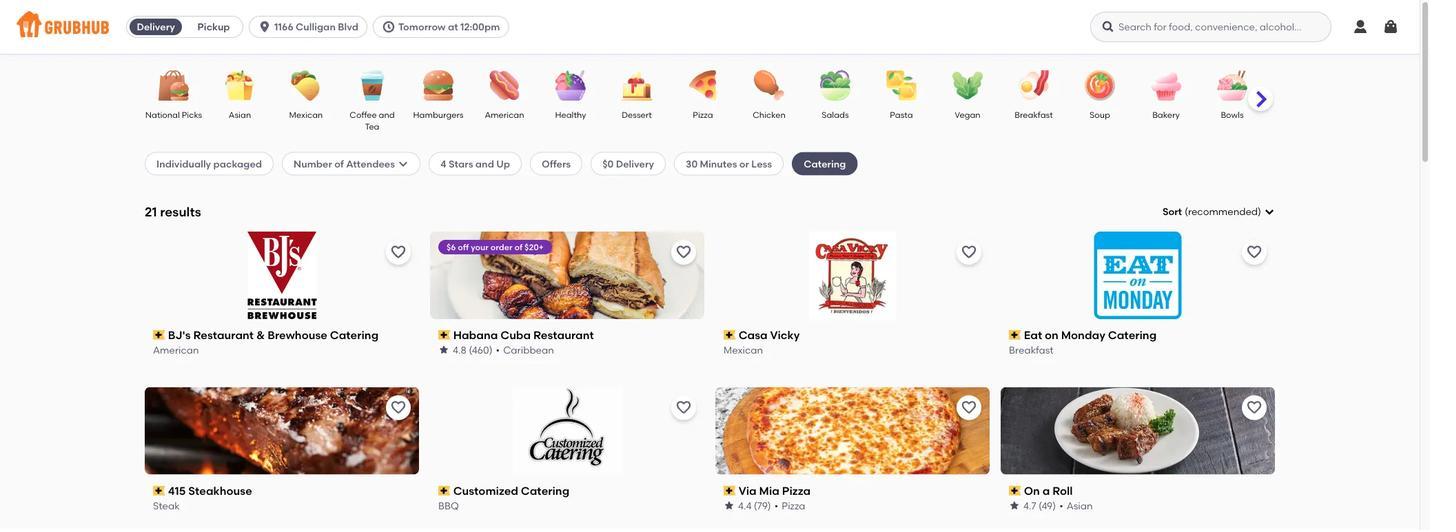 Task type: vqa. For each thing, say whether or not it's contained in the screenshot.
Past orders link
no



Task type: locate. For each thing, give the bounding box(es) containing it.
pickup
[[198, 21, 230, 33]]

save this restaurant image for pizza
[[961, 400, 977, 416]]

pasta
[[890, 110, 913, 120]]

save this restaurant image
[[390, 244, 407, 260], [1246, 244, 1263, 260], [675, 400, 692, 416], [961, 400, 977, 416]]

0 horizontal spatial svg image
[[382, 20, 396, 34]]

2 restaurant from the left
[[533, 328, 594, 342]]

12:00pm
[[460, 21, 500, 33]]

1 vertical spatial and
[[475, 158, 494, 169]]

of right number on the top of page
[[334, 158, 344, 169]]

catering
[[804, 158, 846, 169], [330, 328, 379, 342], [1108, 328, 1157, 342], [521, 484, 569, 497]]

save this restaurant image for casa vicky
[[961, 244, 977, 260]]

1 vertical spatial asian
[[1067, 500, 1093, 511]]

svg image up soup image
[[1101, 20, 1115, 34]]

subscription pass image inside habana cuba restaurant link
[[438, 330, 451, 340]]

star icon image left 4.4
[[724, 500, 735, 511]]

save this restaurant image
[[675, 244, 692, 260], [961, 244, 977, 260], [390, 400, 407, 416], [1246, 400, 1263, 416]]

1 horizontal spatial star icon image
[[724, 500, 735, 511]]

subscription pass image left on
[[1009, 486, 1021, 496]]

subscription pass image for bj's restaurant & brewhouse catering
[[153, 330, 165, 340]]

restaurant up the caribbean
[[533, 328, 594, 342]]

tomorrow
[[398, 21, 446, 33]]

0 horizontal spatial asian
[[229, 110, 251, 120]]

stars
[[449, 158, 473, 169]]

$20+
[[525, 242, 544, 252]]

0 vertical spatial and
[[379, 110, 395, 120]]

subscription pass image up bbq
[[438, 486, 451, 496]]

subscription pass image for customized catering
[[438, 486, 451, 496]]

healthy
[[555, 110, 586, 120]]

and
[[379, 110, 395, 120], [475, 158, 494, 169]]

•
[[496, 344, 500, 356], [775, 500, 778, 511], [1059, 500, 1063, 511]]

svg image
[[382, 20, 396, 34], [1101, 20, 1115, 34]]

pizza image
[[679, 70, 727, 101]]

• for mia
[[775, 500, 778, 511]]

4.7
[[1023, 500, 1036, 511]]

4.7 (49)
[[1023, 500, 1056, 511]]

subscription pass image left casa
[[724, 330, 736, 340]]

coffee and tea
[[350, 110, 395, 132]]

chicken
[[753, 110, 786, 120]]

(460)
[[469, 344, 493, 356]]

1 vertical spatial pizza
[[782, 484, 811, 497]]

0 vertical spatial mexican
[[289, 110, 323, 120]]

1 vertical spatial delivery
[[616, 158, 654, 169]]

0 vertical spatial delivery
[[137, 21, 175, 33]]

soup
[[1090, 110, 1110, 120]]

1 horizontal spatial american
[[485, 110, 524, 120]]

star icon image left 4.7 on the right of page
[[1009, 500, 1020, 511]]

habana cuba restaurant logo image
[[430, 231, 704, 319]]

0 vertical spatial asian
[[229, 110, 251, 120]]

and inside coffee and tea
[[379, 110, 395, 120]]

number
[[294, 158, 332, 169]]

pizza up the • pizza
[[782, 484, 811, 497]]

healthy image
[[547, 70, 595, 101]]

and left the up
[[475, 158, 494, 169]]

catering down salads
[[804, 158, 846, 169]]

bj's restaurant & brewhouse catering
[[168, 328, 379, 342]]

1 horizontal spatial svg image
[[1101, 20, 1115, 34]]

1 vertical spatial mexican
[[724, 344, 763, 356]]

casa vicky link
[[724, 327, 981, 343]]

delivery left pickup
[[137, 21, 175, 33]]

picks
[[182, 110, 202, 120]]

2 horizontal spatial star icon image
[[1009, 500, 1020, 511]]

1 svg image from the left
[[382, 20, 396, 34]]

and up tea on the top of the page
[[379, 110, 395, 120]]

bowls image
[[1208, 70, 1256, 101]]

4.8
[[453, 344, 466, 356]]

save this restaurant button for eat on monday catering
[[1242, 240, 1267, 265]]

casa vicky
[[739, 328, 800, 342]]

asian image
[[216, 70, 264, 101]]

star icon image for habana
[[438, 344, 449, 355]]

subscription pass image for 415 steakhouse
[[153, 486, 165, 496]]

1 vertical spatial breakfast
[[1009, 344, 1054, 356]]

subscription pass image left the eat
[[1009, 330, 1021, 340]]

of left $20+
[[514, 242, 523, 252]]

tomorrow at 12:00pm
[[398, 21, 500, 33]]

star icon image for on
[[1009, 500, 1020, 511]]

save this restaurant button for customized catering
[[671, 395, 696, 420]]

eat
[[1024, 328, 1042, 342]]

subscription pass image left via
[[724, 486, 736, 496]]

save this restaurant image for monday
[[1246, 244, 1263, 260]]

subscription pass image inside bj's restaurant & brewhouse catering link
[[153, 330, 165, 340]]

bbq
[[438, 500, 459, 511]]

customized catering logo image
[[512, 387, 623, 475]]

breakfast down the eat
[[1009, 344, 1054, 356]]

steak
[[153, 500, 180, 511]]

asian
[[229, 110, 251, 120], [1067, 500, 1093, 511]]

0 vertical spatial american
[[485, 110, 524, 120]]

american down american image
[[485, 110, 524, 120]]

)
[[1258, 206, 1261, 217]]

• right "(79)" on the bottom of page
[[775, 500, 778, 511]]

american down bj's
[[153, 344, 199, 356]]

breakfast down breakfast image
[[1015, 110, 1053, 120]]

star icon image left 4.8
[[438, 344, 449, 355]]

restaurant left &
[[193, 328, 254, 342]]

sort
[[1163, 206, 1182, 217]]

30 minutes or less
[[686, 158, 772, 169]]

4.8 (460)
[[453, 344, 493, 356]]

save this restaurant image for on a roll
[[1246, 400, 1263, 416]]

pasta image
[[877, 70, 926, 101]]

None field
[[1163, 205, 1275, 219]]

0 horizontal spatial delivery
[[137, 21, 175, 33]]

pizza
[[693, 110, 713, 120], [782, 484, 811, 497], [782, 500, 805, 511]]

blvd
[[338, 21, 358, 33]]

&
[[256, 328, 265, 342]]

1 horizontal spatial and
[[475, 158, 494, 169]]

pizza down 'via mia pizza' at the bottom right of the page
[[782, 500, 805, 511]]

1 horizontal spatial •
[[775, 500, 778, 511]]

415
[[168, 484, 186, 497]]

asian down roll
[[1067, 500, 1093, 511]]

subscription pass image inside eat on monday catering link
[[1009, 330, 1021, 340]]

via mia pizza
[[739, 484, 811, 497]]

0 horizontal spatial star icon image
[[438, 344, 449, 355]]

subscription pass image inside customized catering link
[[438, 486, 451, 496]]

subscription pass image inside via mia pizza link
[[724, 486, 736, 496]]

svg image
[[1352, 19, 1369, 35], [1383, 19, 1399, 35], [258, 20, 272, 34], [398, 158, 409, 169], [1264, 206, 1275, 217]]

0 horizontal spatial american
[[153, 344, 199, 356]]

subscription pass image
[[153, 330, 165, 340], [1009, 330, 1021, 340], [724, 486, 736, 496], [1009, 486, 1021, 496]]

0 horizontal spatial of
[[334, 158, 344, 169]]

svg image inside 1166 culligan blvd button
[[258, 20, 272, 34]]

coffee
[[350, 110, 377, 120]]

30
[[686, 158, 698, 169]]

• for a
[[1059, 500, 1063, 511]]

0 horizontal spatial and
[[379, 110, 395, 120]]

0 vertical spatial pizza
[[693, 110, 713, 120]]

subscription pass image
[[438, 330, 451, 340], [724, 330, 736, 340], [153, 486, 165, 496], [438, 486, 451, 496]]

minutes
[[700, 158, 737, 169]]

bakery
[[1152, 110, 1180, 120]]

subscription pass image left the habana
[[438, 330, 451, 340]]

asian down asian image
[[229, 110, 251, 120]]

1166 culligan blvd button
[[249, 16, 373, 38]]

save this restaurant button
[[386, 240, 411, 265], [671, 240, 696, 265], [957, 240, 981, 265], [1242, 240, 1267, 265], [386, 395, 411, 420], [671, 395, 696, 420], [957, 395, 981, 420], [1242, 395, 1267, 420]]

save this restaurant button for via mia pizza
[[957, 395, 981, 420]]

subscription pass image inside casa vicky link
[[724, 330, 736, 340]]

0 horizontal spatial •
[[496, 344, 500, 356]]

0 vertical spatial of
[[334, 158, 344, 169]]

0 vertical spatial breakfast
[[1015, 110, 1053, 120]]

• right '(460)'
[[496, 344, 500, 356]]

1 horizontal spatial restaurant
[[533, 328, 594, 342]]

mexican
[[289, 110, 323, 120], [724, 344, 763, 356]]

(79)
[[754, 500, 771, 511]]

packaged
[[213, 158, 262, 169]]

subscription pass image inside the on a roll link
[[1009, 486, 1021, 496]]

1 horizontal spatial of
[[514, 242, 523, 252]]

of
[[334, 158, 344, 169], [514, 242, 523, 252]]

2 horizontal spatial •
[[1059, 500, 1063, 511]]

via mia pizza link
[[724, 483, 981, 498]]

subscription pass image inside 415 steakhouse link
[[153, 486, 165, 496]]

delivery right '$0'
[[616, 158, 654, 169]]

1 horizontal spatial mexican
[[724, 344, 763, 356]]

subscription pass image up steak
[[153, 486, 165, 496]]

national picks
[[145, 110, 202, 120]]

save this restaurant button for on a roll
[[1242, 395, 1267, 420]]

on a roll link
[[1009, 483, 1267, 498]]

delivery
[[137, 21, 175, 33], [616, 158, 654, 169]]

21 results
[[145, 204, 201, 219]]

mexican down casa
[[724, 344, 763, 356]]

subscription pass image left bj's
[[153, 330, 165, 340]]

Search for food, convenience, alcohol... search field
[[1090, 12, 1332, 42]]

• right (49)
[[1059, 500, 1063, 511]]

pizza down pizza image
[[693, 110, 713, 120]]

dessert
[[622, 110, 652, 120]]

mexican down mexican image
[[289, 110, 323, 120]]

restaurant
[[193, 328, 254, 342], [533, 328, 594, 342]]

a
[[1043, 484, 1050, 497]]

individually
[[156, 158, 211, 169]]

• for cuba
[[496, 344, 500, 356]]

individually packaged
[[156, 158, 262, 169]]

chicken image
[[745, 70, 793, 101]]

subscription pass image for on a roll
[[1009, 486, 1021, 496]]

0 horizontal spatial restaurant
[[193, 328, 254, 342]]

svg image inside field
[[1264, 206, 1275, 217]]

star icon image
[[438, 344, 449, 355], [724, 500, 735, 511], [1009, 500, 1020, 511]]

casa vicky logo image
[[809, 231, 896, 319]]

main navigation navigation
[[0, 0, 1420, 54]]

customized catering
[[453, 484, 569, 497]]

svg image left tomorrow
[[382, 20, 396, 34]]

subscription pass image for eat on monday catering
[[1009, 330, 1021, 340]]



Task type: describe. For each thing, give the bounding box(es) containing it.
on a roll logo image
[[1001, 387, 1275, 475]]

4.4
[[738, 500, 752, 511]]

catering right 'customized'
[[521, 484, 569, 497]]

via
[[739, 484, 757, 497]]

bakery image
[[1142, 70, 1190, 101]]

bj's
[[168, 328, 191, 342]]

none field containing sort
[[1163, 205, 1275, 219]]

mexican image
[[282, 70, 330, 101]]

pickup button
[[185, 16, 243, 38]]

$0 delivery
[[602, 158, 654, 169]]

$6
[[447, 242, 456, 252]]

on a roll
[[1024, 484, 1073, 497]]

sort ( recommended )
[[1163, 206, 1261, 217]]

habana cuba restaurant link
[[438, 327, 696, 343]]

dessert image
[[613, 70, 661, 101]]

save this restaurant image for 415 steakhouse
[[390, 400, 407, 416]]

mia
[[759, 484, 779, 497]]

4 stars and up
[[440, 158, 510, 169]]

$0
[[602, 158, 614, 169]]

soup image
[[1076, 70, 1124, 101]]

attendees
[[346, 158, 395, 169]]

coffee and tea image
[[348, 70, 396, 101]]

delivery inside button
[[137, 21, 175, 33]]

1166 culligan blvd
[[274, 21, 358, 33]]

habana cuba restaurant
[[453, 328, 594, 342]]

caribbean
[[503, 344, 554, 356]]

bj's restaurant & brewhouse catering link
[[153, 327, 411, 343]]

(49)
[[1039, 500, 1056, 511]]

save this restaurant image for &
[[390, 244, 407, 260]]

national picks image
[[150, 70, 198, 101]]

subscription pass image for via mia pizza
[[724, 486, 736, 496]]

number of attendees
[[294, 158, 395, 169]]

subscription pass image for casa vicky
[[724, 330, 736, 340]]

1 vertical spatial of
[[514, 242, 523, 252]]

vegan image
[[944, 70, 992, 101]]

culligan
[[296, 21, 336, 33]]

(
[[1185, 206, 1188, 217]]

brewhouse
[[268, 328, 327, 342]]

delivery button
[[127, 16, 185, 38]]

tea
[[365, 122, 379, 132]]

1166
[[274, 21, 293, 33]]

salads image
[[811, 70, 859, 101]]

tomorrow at 12:00pm button
[[373, 16, 514, 38]]

off
[[458, 242, 469, 252]]

eat on monday catering logo image
[[1094, 231, 1182, 319]]

subscription pass image for habana cuba restaurant
[[438, 330, 451, 340]]

21
[[145, 204, 157, 219]]

vegan
[[955, 110, 981, 120]]

vicky
[[770, 328, 800, 342]]

less
[[751, 158, 772, 169]]

• pizza
[[775, 500, 805, 511]]

national
[[145, 110, 180, 120]]

on
[[1045, 328, 1059, 342]]

bowls
[[1221, 110, 1244, 120]]

salads
[[822, 110, 849, 120]]

breakfast image
[[1010, 70, 1058, 101]]

2 svg image from the left
[[1101, 20, 1115, 34]]

1 vertical spatial american
[[153, 344, 199, 356]]

offers
[[542, 158, 571, 169]]

bj's restaurant & brewhouse catering logo image
[[247, 231, 317, 319]]

recommended
[[1188, 206, 1258, 217]]

steakhouse
[[188, 484, 252, 497]]

on
[[1024, 484, 1040, 497]]

star icon image for via
[[724, 500, 735, 511]]

save this restaurant button for casa vicky
[[957, 240, 981, 265]]

habana
[[453, 328, 498, 342]]

customized catering link
[[438, 483, 696, 498]]

casa
[[739, 328, 768, 342]]

1 horizontal spatial delivery
[[616, 158, 654, 169]]

results
[[160, 204, 201, 219]]

order
[[491, 242, 512, 252]]

415 steakhouse
[[168, 484, 252, 497]]

cuba
[[501, 328, 531, 342]]

4.4 (79)
[[738, 500, 771, 511]]

monday
[[1061, 328, 1105, 342]]

catering right brewhouse
[[330, 328, 379, 342]]

via mia pizza logo image
[[715, 387, 990, 475]]

• asian
[[1059, 500, 1093, 511]]

eat on monday catering link
[[1009, 327, 1267, 343]]

your
[[471, 242, 489, 252]]

• caribbean
[[496, 344, 554, 356]]

customized
[[453, 484, 518, 497]]

1 restaurant from the left
[[193, 328, 254, 342]]

$6 off your order of $20+
[[447, 242, 544, 252]]

hamburgers image
[[414, 70, 462, 101]]

catering right monday
[[1108, 328, 1157, 342]]

eat on monday catering
[[1024, 328, 1157, 342]]

415 steakhouse logo image
[[145, 387, 419, 475]]

up
[[496, 158, 510, 169]]

2 vertical spatial pizza
[[782, 500, 805, 511]]

svg image inside tomorrow at 12:00pm button
[[382, 20, 396, 34]]

at
[[448, 21, 458, 33]]

4
[[440, 158, 446, 169]]

or
[[739, 158, 749, 169]]

save this restaurant button for bj's restaurant & brewhouse catering
[[386, 240, 411, 265]]

1 horizontal spatial asian
[[1067, 500, 1093, 511]]

roll
[[1053, 484, 1073, 497]]

american image
[[480, 70, 529, 101]]

0 horizontal spatial mexican
[[289, 110, 323, 120]]

hamburgers
[[413, 110, 464, 120]]

save this restaurant button for 415 steakhouse
[[386, 395, 411, 420]]



